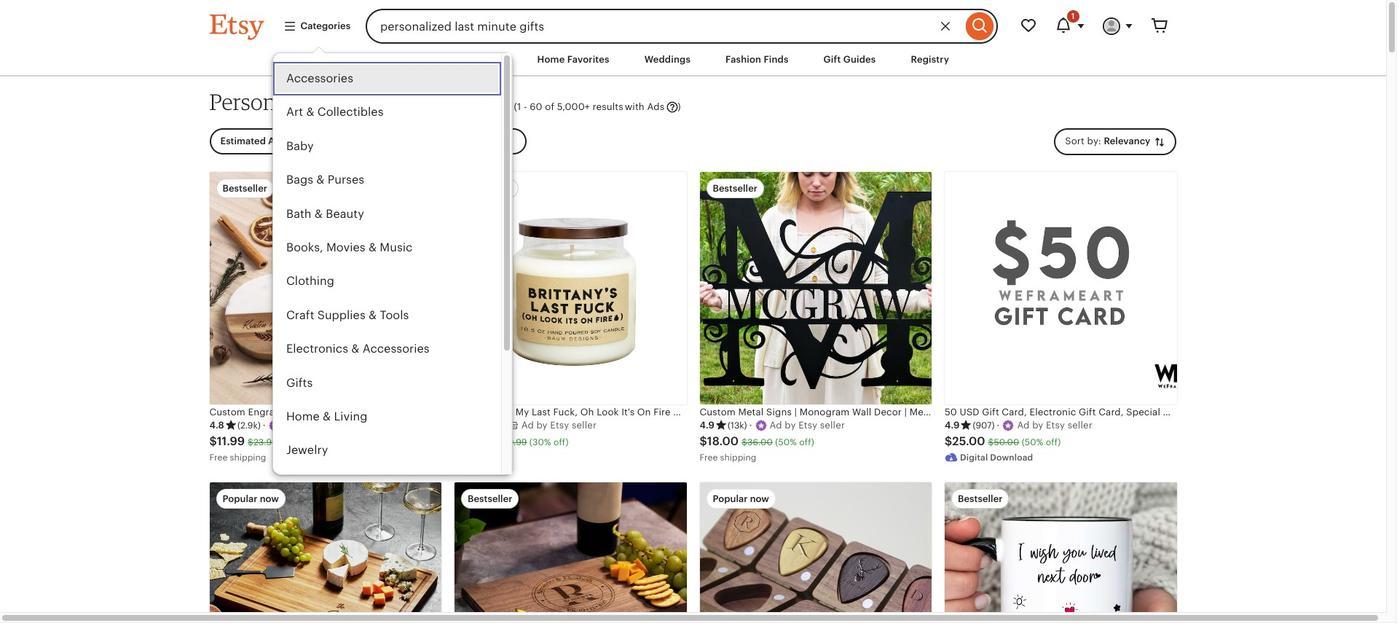 Task type: describe. For each thing, give the bounding box(es) containing it.
a for 29.99
[[522, 420, 528, 431]]

off) for 18.00
[[800, 437, 815, 448]]

popular now for personalized wooden guitar picks box,custom engraved guitar pick box storage,guitar plectrum organizer,music gift for guitarist musician image
[[713, 493, 770, 504]]

home favorites link
[[527, 47, 621, 73]]

art & collectibles link
[[273, 96, 501, 130]]

jewelry link
[[273, 434, 501, 468]]

bags
[[286, 173, 313, 187]]

off) for 25.00
[[1046, 437, 1062, 448]]

by:
[[1088, 136, 1102, 147]]

party
[[332, 477, 361, 491]]

weddings link
[[634, 47, 702, 73]]

custom engraved marble wood coaster set, personalized gift for housewarming, wedding, anniversary image
[[210, 172, 442, 404]]

books, movies & music
[[286, 241, 412, 254]]

guides
[[844, 54, 876, 65]]

(
[[514, 101, 518, 112]]

& for purses
[[316, 173, 324, 187]]

bestseller for 11.99
[[223, 183, 267, 194]]

29.99
[[504, 437, 527, 448]]

$ inside $ 25.00 $ 50.00 (50% off)
[[989, 437, 994, 448]]

)
[[678, 101, 681, 112]]

relevancy
[[1105, 136, 1151, 147]]

registry
[[911, 54, 950, 65]]

banner containing accessories
[[183, 0, 1204, 502]]

electronics & accessories
[[286, 342, 429, 356]]

18.00
[[708, 435, 739, 448]]

$ 25.00 $ 50.00 (50% off)
[[945, 435, 1062, 448]]

(2.9k)
[[238, 420, 261, 431]]

& left tools
[[368, 308, 377, 322]]

estimated
[[220, 136, 266, 147]]

accessories link
[[273, 62, 501, 96]]

bags & purses link
[[273, 163, 501, 197]]

25.00
[[953, 435, 986, 448]]

a d b y etsy seller for 11.99
[[283, 420, 359, 431]]

$ 18.00 $ 36.00 (50% off) free shipping
[[700, 435, 815, 463]]

a d b y etsy seller for 29.99
[[522, 420, 597, 431]]

categories button
[[272, 13, 362, 39]]

b for 29.99
[[537, 420, 543, 431]]

(30%
[[530, 437, 551, 448]]

11.99
[[217, 435, 245, 448]]

(50% inside $ 25.00 $ 50.00 (50% off)
[[1022, 437, 1044, 448]]

a d b y etsy seller for 18.00
[[770, 420, 846, 431]]

bags & purses
[[286, 173, 364, 187]]

2 bestseller link from the left
[[945, 482, 1177, 623]]

registry link
[[900, 47, 961, 73]]

with
[[625, 101, 645, 112]]

craft supplies & tools link
[[273, 299, 501, 332]]

results
[[593, 101, 624, 112]]

50.00
[[994, 437, 1020, 448]]

accessories inside electronics & accessories link
[[362, 342, 429, 356]]

gift guides
[[824, 54, 876, 65]]

favorites
[[567, 54, 610, 65]]

fashion finds
[[726, 54, 789, 65]]

now for personalized cutting board wedding gift, bamboo charcuterie board, unique christmas gifts, bridal shower gift, engraved engagement present, image
[[260, 493, 279, 504]]

of
[[545, 101, 555, 112]]

fashion finds link
[[715, 47, 800, 73]]

arrival
[[268, 136, 298, 147]]

0 vertical spatial gifts
[[460, 88, 506, 115]]

electronics
[[286, 342, 348, 356]]

paper
[[286, 477, 318, 491]]

& for collectibles
[[306, 105, 314, 119]]

bath & beauty link
[[273, 197, 501, 231]]

personalized cutting board wedding gift, bamboo charcuterie board, unique christmas gifts, bridal shower gift, engraved engagement present, image
[[210, 482, 442, 623]]

with ads
[[625, 101, 665, 112]]

weddings
[[645, 54, 691, 65]]

(907)
[[973, 420, 995, 431]]

paper & party supplies
[[286, 477, 412, 491]]

home for home & living
[[286, 410, 319, 423]]

a d b y etsy seller for 25.00
[[1018, 420, 1093, 431]]

bath
[[286, 207, 311, 221]]

gifts link
[[273, 366, 501, 400]]

craft supplies & tools
[[286, 308, 409, 322]]

clothing
[[286, 274, 334, 288]]

home favorites
[[538, 54, 610, 65]]

digital
[[961, 452, 989, 463]]

popular now for personalized cutting board wedding gift, bamboo charcuterie board, unique christmas gifts, bridal shower gift, engraved engagement present, image
[[223, 493, 279, 504]]

accessories inside accessories link
[[286, 71, 353, 85]]

personalized cutting board wedding gift, custom walnut maple charcuterie board, unique bridal shower gift, engraved engagement present image
[[455, 482, 687, 623]]

y for 29.99
[[543, 420, 548, 431]]

-
[[524, 101, 527, 112]]

jewelry
[[286, 443, 328, 457]]

ads
[[647, 101, 665, 112]]

movies
[[326, 241, 365, 254]]

tools
[[380, 308, 409, 322]]

4.8
[[210, 420, 224, 431]]

beauty
[[326, 207, 364, 221]]

books,
[[286, 241, 323, 254]]

finds
[[764, 54, 789, 65]]

personalized last minute gifts
[[210, 88, 506, 115]]

(133)
[[483, 420, 503, 431]]

home for home favorites
[[538, 54, 565, 65]]

y for 11.99
[[304, 420, 310, 431]]

0 vertical spatial supplies
[[317, 308, 365, 322]]

0 horizontal spatial 1
[[518, 101, 522, 112]]

menu containing accessories
[[272, 53, 513, 502]]

seller for 25.00
[[1068, 420, 1093, 431]]

· for 11.99
[[263, 420, 266, 431]]

popular for personalized cutting board wedding gift, bamboo charcuterie board, unique christmas gifts, bridal shower gift, engraved engagement present, image
[[223, 493, 258, 504]]

gift guides link
[[813, 47, 887, 73]]

etsy for 11.99
[[312, 420, 331, 431]]

Search for anything text field
[[366, 9, 962, 44]]

b for 11.99
[[298, 420, 305, 431]]

2 popular now link from the left
[[700, 482, 932, 623]]

craft
[[286, 308, 314, 322]]



Task type: locate. For each thing, give the bounding box(es) containing it.
1 b from the left
[[298, 420, 305, 431]]

minute
[[384, 88, 455, 115]]

3 d from the left
[[776, 420, 783, 431]]

& for living
[[322, 410, 331, 423]]

shipping down 23.99
[[230, 452, 266, 463]]

1 a d b y etsy seller from the left
[[283, 420, 359, 431]]

1
[[1072, 12, 1075, 20], [518, 101, 522, 112]]

1 etsy from the left
[[312, 420, 331, 431]]

music
[[380, 241, 412, 254]]

1 horizontal spatial bestseller link
[[945, 482, 1177, 623]]

bestseller for 29.99
[[468, 183, 513, 194]]

y up "$ 18.00 $ 36.00 (50% off) free shipping"
[[791, 420, 796, 431]]

d
[[290, 420, 296, 431], [528, 420, 534, 431], [776, 420, 783, 431], [1024, 420, 1030, 431]]

etsy for 18.00
[[799, 420, 818, 431]]

2 d from the left
[[528, 420, 534, 431]]

0 horizontal spatial bestseller link
[[455, 482, 687, 623]]

3 · from the left
[[750, 420, 753, 431]]

estimated arrival button
[[210, 128, 365, 155]]

now
[[260, 493, 279, 504], [750, 493, 770, 504]]

a for 18.00
[[770, 420, 777, 431]]

( 1 - 60 of 5,000+ results
[[514, 101, 624, 112]]

& for beauty
[[314, 207, 323, 221]]

1 horizontal spatial accessories
[[362, 342, 429, 356]]

shipping
[[230, 452, 266, 463], [720, 452, 757, 463]]

clothing link
[[273, 265, 501, 299]]

shipping inside $ 11.99 $ 23.99 (50% off) free shipping
[[230, 452, 266, 463]]

None search field
[[366, 9, 998, 44]]

baby link
[[273, 130, 501, 163]]

4 etsy from the left
[[1047, 420, 1066, 431]]

1 now from the left
[[260, 493, 279, 504]]

1 horizontal spatial popular now link
[[700, 482, 932, 623]]

4.9 for 25.00
[[945, 420, 960, 431]]

etsy up 'jewelry'
[[312, 420, 331, 431]]

1 horizontal spatial 1
[[1072, 12, 1075, 20]]

1 horizontal spatial 4.9
[[945, 420, 960, 431]]

· right (907)
[[997, 420, 1000, 431]]

supplies up the electronics & accessories
[[317, 308, 365, 322]]

4 a d b y etsy seller from the left
[[1018, 420, 1093, 431]]

(50% for 11.99
[[280, 437, 302, 448]]

1 horizontal spatial (50%
[[776, 437, 797, 448]]

1 a from the left
[[283, 420, 290, 431]]

personalized
[[210, 88, 334, 115]]

fashion
[[726, 54, 762, 65]]

(50% up download
[[1022, 437, 1044, 448]]

0 vertical spatial 1
[[1072, 12, 1075, 20]]

d for 11.99
[[290, 420, 296, 431]]

1 4.9 from the left
[[700, 420, 715, 431]]

off) inside "$ 18.00 $ 36.00 (50% off) free shipping"
[[800, 437, 815, 448]]

menu bar containing home favorites
[[183, 44, 1204, 77]]

3 seller from the left
[[821, 420, 846, 431]]

(133) ·
[[483, 420, 508, 431]]

& left living
[[322, 410, 331, 423]]

a d b y etsy seller up "(30%"
[[522, 420, 597, 431]]

etsy
[[312, 420, 331, 431], [550, 420, 569, 431], [799, 420, 818, 431], [1047, 420, 1066, 431]]

off)
[[304, 437, 319, 448], [554, 437, 569, 448], [800, 437, 815, 448], [1046, 437, 1062, 448]]

2 a from the left
[[522, 420, 528, 431]]

baby
[[286, 139, 314, 153]]

bestseller link
[[455, 482, 687, 623], [945, 482, 1177, 623]]

a d b y etsy seller up 50.00
[[1018, 420, 1093, 431]]

free down the 11.99
[[210, 452, 228, 463]]

1 horizontal spatial free
[[700, 452, 718, 463]]

b for 18.00
[[785, 420, 791, 431]]

download
[[991, 452, 1034, 463]]

(13k)
[[728, 420, 748, 431]]

4 seller from the left
[[1068, 420, 1093, 431]]

·
[[263, 420, 266, 431], [505, 420, 508, 431], [750, 420, 753, 431], [997, 420, 1000, 431]]

1 vertical spatial supplies
[[364, 477, 412, 491]]

1 horizontal spatial popular
[[713, 493, 748, 504]]

b for 25.00
[[1033, 420, 1039, 431]]

b up "$ 18.00 $ 36.00 (50% off) free shipping"
[[785, 420, 791, 431]]

1 vertical spatial gifts
[[286, 376, 313, 390]]

sort by: relevancy image
[[1153, 135, 1166, 149]]

etsy for 25.00
[[1047, 420, 1066, 431]]

electronics & accessories link
[[273, 332, 501, 366]]

a up 50.00
[[1018, 420, 1024, 431]]

2 · from the left
[[505, 420, 508, 431]]

d up 'jewelry'
[[290, 420, 296, 431]]

a d b y etsy seller up 'jewelry'
[[283, 420, 359, 431]]

& inside 'link'
[[314, 207, 323, 221]]

popular for personalized wooden guitar picks box,custom engraved guitar pick box storage,guitar plectrum organizer,music gift for guitarist musician image
[[713, 493, 748, 504]]

popular now down "$ 18.00 $ 36.00 (50% off) free shipping"
[[713, 493, 770, 504]]

best friend gift, gift for best friend, i wish you lived next door custom mug by mugsberry. image
[[945, 482, 1177, 623]]

2 popular now from the left
[[713, 493, 770, 504]]

& right bags
[[316, 173, 324, 187]]

4.9 up the 18.00
[[700, 420, 715, 431]]

1 vertical spatial accessories
[[362, 342, 429, 356]]

gifts left '('
[[460, 88, 506, 115]]

1 horizontal spatial shipping
[[720, 452, 757, 463]]

· right "(13k)"
[[750, 420, 753, 431]]

& for party
[[321, 477, 329, 491]]

digital download
[[961, 452, 1034, 463]]

y for 25.00
[[1039, 420, 1044, 431]]

d for 18.00
[[776, 420, 783, 431]]

popular now down $ 11.99 $ 23.99 (50% off) free shipping
[[223, 493, 279, 504]]

b up $ 25.00 $ 50.00 (50% off)
[[1033, 420, 1039, 431]]

(50% right 36.00
[[776, 437, 797, 448]]

accessories up art & collectibles
[[286, 71, 353, 85]]

1 horizontal spatial now
[[750, 493, 770, 504]]

popular now link
[[210, 482, 442, 623], [700, 482, 932, 623]]

5,000+
[[557, 101, 590, 112]]

shipping for 11.99
[[230, 452, 266, 463]]

personalized wooden guitar picks box,custom engraved guitar pick box storage,guitar plectrum organizer,music gift for guitarist musician image
[[700, 482, 932, 623]]

free
[[210, 452, 228, 463], [700, 452, 718, 463]]

2 shipping from the left
[[720, 452, 757, 463]]

3 (50% from the left
[[1022, 437, 1044, 448]]

popular down "$ 18.00 $ 36.00 (50% off) free shipping"
[[713, 493, 748, 504]]

supplies down "jewelry" link
[[364, 477, 412, 491]]

off) right "(30%"
[[554, 437, 569, 448]]

1 bestseller link from the left
[[455, 482, 687, 623]]

0 horizontal spatial 4.9
[[700, 420, 715, 431]]

d up the $ 29.99 (30% off)
[[528, 420, 534, 431]]

gifts down electronics
[[286, 376, 313, 390]]

0 vertical spatial home
[[538, 54, 565, 65]]

4 off) from the left
[[1046, 437, 1062, 448]]

· for 25.00
[[997, 420, 1000, 431]]

seller for 18.00
[[821, 420, 846, 431]]

seller
[[334, 420, 359, 431], [572, 420, 597, 431], [821, 420, 846, 431], [1068, 420, 1093, 431]]

home inside menu
[[286, 410, 319, 423]]

collectibles
[[317, 105, 383, 119]]

$ 29.99 (30% off)
[[498, 437, 569, 448]]

2 b from the left
[[537, 420, 543, 431]]

sort by: relevancy
[[1066, 136, 1153, 147]]

art & collectibles
[[286, 105, 383, 119]]

shipping inside "$ 18.00 $ 36.00 (50% off) free shipping"
[[720, 452, 757, 463]]

off) right 50.00
[[1046, 437, 1062, 448]]

1 horizontal spatial popular now
[[713, 493, 770, 504]]

0 horizontal spatial (50%
[[280, 437, 302, 448]]

gift
[[824, 54, 841, 65]]

off) right 36.00
[[800, 437, 815, 448]]

now down $ 11.99 $ 23.99 (50% off) free shipping
[[260, 493, 279, 504]]

seller for 29.99
[[572, 420, 597, 431]]

(50% for 18.00
[[776, 437, 797, 448]]

1 horizontal spatial gifts
[[460, 88, 506, 115]]

4 a from the left
[[1018, 420, 1024, 431]]

none search field inside banner
[[366, 9, 998, 44]]

3 y from the left
[[791, 420, 796, 431]]

1 off) from the left
[[304, 437, 319, 448]]

2 now from the left
[[750, 493, 770, 504]]

1 vertical spatial 1
[[518, 101, 522, 112]]

off) down home & living
[[304, 437, 319, 448]]

a up 36.00
[[770, 420, 777, 431]]

supplies
[[317, 308, 365, 322], [364, 477, 412, 491]]

0 horizontal spatial now
[[260, 493, 279, 504]]

2 popular from the left
[[713, 493, 748, 504]]

paper & party supplies link
[[273, 468, 501, 502]]

1 popular now from the left
[[223, 493, 279, 504]]

last
[[339, 88, 380, 115]]

2 etsy from the left
[[550, 420, 569, 431]]

2 (50% from the left
[[776, 437, 797, 448]]

free inside "$ 18.00 $ 36.00 (50% off) free shipping"
[[700, 452, 718, 463]]

1 vertical spatial home
[[286, 410, 319, 423]]

50 usd gift card, electronic gift card, special gift card, last minute gift, gift certificate, printable last-minute gift,personalized gifts image
[[945, 172, 1177, 404]]

bestseller for 18.00
[[713, 183, 758, 194]]

3 b from the left
[[785, 420, 791, 431]]

0 horizontal spatial gifts
[[286, 376, 313, 390]]

4 d from the left
[[1024, 420, 1030, 431]]

0 horizontal spatial shipping
[[230, 452, 266, 463]]

&
[[306, 105, 314, 119], [316, 173, 324, 187], [314, 207, 323, 221], [368, 241, 377, 254], [368, 308, 377, 322], [351, 342, 359, 356], [322, 410, 331, 423], [321, 477, 329, 491]]

banner
[[183, 0, 1204, 502]]

2 a d b y etsy seller from the left
[[522, 420, 597, 431]]

gifts
[[460, 88, 506, 115], [286, 376, 313, 390]]

0 horizontal spatial accessories
[[286, 71, 353, 85]]

· for 18.00
[[750, 420, 753, 431]]

36.00
[[748, 437, 773, 448]]

& down the craft supplies & tools
[[351, 342, 359, 356]]

1 d from the left
[[290, 420, 296, 431]]

3 etsy from the left
[[799, 420, 818, 431]]

a d b y etsy seller
[[283, 420, 359, 431], [522, 420, 597, 431], [770, 420, 846, 431], [1018, 420, 1093, 431]]

y up "(30%"
[[543, 420, 548, 431]]

a for 25.00
[[1018, 420, 1024, 431]]

home & living
[[286, 410, 367, 423]]

a up the $ 29.99 (30% off)
[[522, 420, 528, 431]]

(50% inside $ 11.99 $ 23.99 (50% off) free shipping
[[280, 437, 302, 448]]

4.9 for 18.00
[[700, 420, 715, 431]]

gifts inside gifts link
[[286, 376, 313, 390]]

accessories
[[286, 71, 353, 85], [362, 342, 429, 356]]

etsy up "(30%"
[[550, 420, 569, 431]]

menu bar
[[183, 44, 1204, 77]]

y up 'jewelry'
[[304, 420, 310, 431]]

23.99
[[254, 437, 277, 448]]

books, movies & music link
[[273, 231, 501, 265]]

home left favorites at top
[[538, 54, 565, 65]]

$
[[210, 435, 217, 448], [700, 435, 708, 448], [945, 435, 953, 448], [248, 437, 254, 448], [498, 437, 504, 448], [742, 437, 748, 448], [989, 437, 994, 448]]

3 a d b y etsy seller from the left
[[770, 420, 846, 431]]

0 horizontal spatial popular now link
[[210, 482, 442, 623]]

& for accessories
[[351, 342, 359, 356]]

2 free from the left
[[700, 452, 718, 463]]

2 horizontal spatial (50%
[[1022, 437, 1044, 448]]

4 y from the left
[[1039, 420, 1044, 431]]

b
[[298, 420, 305, 431], [537, 420, 543, 431], [785, 420, 791, 431], [1033, 420, 1039, 431]]

bath & beauty
[[286, 207, 364, 221]]

1 shipping from the left
[[230, 452, 266, 463]]

popular now
[[223, 493, 279, 504], [713, 493, 770, 504]]

shipping down the 18.00
[[720, 452, 757, 463]]

free inside $ 11.99 $ 23.99 (50% off) free shipping
[[210, 452, 228, 463]]

1 y from the left
[[304, 420, 310, 431]]

purses
[[327, 173, 364, 187]]

1 free from the left
[[210, 452, 228, 463]]

4.9
[[700, 420, 715, 431], [945, 420, 960, 431]]

· right (133)
[[505, 420, 508, 431]]

4 b from the left
[[1033, 420, 1039, 431]]

free for 11.99
[[210, 452, 228, 463]]

0 horizontal spatial popular
[[223, 493, 258, 504]]

3 a from the left
[[770, 420, 777, 431]]

popular down $ 11.99 $ 23.99 (50% off) free shipping
[[223, 493, 258, 504]]

a up 'jewelry'
[[283, 420, 290, 431]]

2 off) from the left
[[554, 437, 569, 448]]

off) inside $ 25.00 $ 50.00 (50% off)
[[1046, 437, 1062, 448]]

4.9 up "25.00" on the bottom of page
[[945, 420, 960, 431]]

d up "$ 18.00 $ 36.00 (50% off) free shipping"
[[776, 420, 783, 431]]

free down the 18.00
[[700, 452, 718, 463]]

y up $ 25.00 $ 50.00 (50% off)
[[1039, 420, 1044, 431]]

etsy for 29.99
[[550, 420, 569, 431]]

a d b y etsy seller up 36.00
[[770, 420, 846, 431]]

& right 'art' on the left top of the page
[[306, 105, 314, 119]]

now down "$ 18.00 $ 36.00 (50% off) free shipping"
[[750, 493, 770, 504]]

d for 25.00
[[1024, 420, 1030, 431]]

0 horizontal spatial popular now
[[223, 493, 279, 504]]

$ 11.99 $ 23.99 (50% off) free shipping
[[210, 435, 319, 463]]

art
[[286, 105, 303, 119]]

b up 'jewelry'
[[298, 420, 305, 431]]

d up $ 25.00 $ 50.00 (50% off)
[[1024, 420, 1030, 431]]

1 button
[[1046, 9, 1094, 44]]

y
[[304, 420, 310, 431], [543, 420, 548, 431], [791, 420, 796, 431], [1039, 420, 1044, 431]]

& left party
[[321, 477, 329, 491]]

1 inside dropdown button
[[1072, 12, 1075, 20]]

seller for 11.99
[[334, 420, 359, 431]]

d for 29.99
[[528, 420, 534, 431]]

3 off) from the left
[[800, 437, 815, 448]]

0 horizontal spatial home
[[286, 410, 319, 423]]

b up "(30%"
[[537, 420, 543, 431]]

1 seller from the left
[[334, 420, 359, 431]]

shipping for 18.00
[[720, 452, 757, 463]]

etsy up $ 25.00 $ 50.00 (50% off)
[[1047, 420, 1066, 431]]

now for personalized wooden guitar picks box,custom engraved guitar pick box storage,guitar plectrum organizer,music gift for guitarist musician image
[[750, 493, 770, 504]]

etsy up "$ 18.00 $ 36.00 (50% off) free shipping"
[[799, 420, 818, 431]]

y for 18.00
[[791, 420, 796, 431]]

4 · from the left
[[997, 420, 1000, 431]]

0 vertical spatial accessories
[[286, 71, 353, 85]]

off) for 11.99
[[304, 437, 319, 448]]

home up 'jewelry'
[[286, 410, 319, 423]]

(50% right 23.99
[[280, 437, 302, 448]]

accessories down tools
[[362, 342, 429, 356]]

1 · from the left
[[263, 420, 266, 431]]

(50% inside "$ 18.00 $ 36.00 (50% off) free shipping"
[[776, 437, 797, 448]]

a for 11.99
[[283, 420, 290, 431]]

categories
[[301, 20, 351, 31]]

sort
[[1066, 136, 1085, 147]]

2 4.9 from the left
[[945, 420, 960, 431]]

0 horizontal spatial free
[[210, 452, 228, 463]]

1 horizontal spatial home
[[538, 54, 565, 65]]

menu
[[272, 53, 513, 502]]

1 popular now link from the left
[[210, 482, 442, 623]]

2 seller from the left
[[572, 420, 597, 431]]

free for 18.00
[[700, 452, 718, 463]]

1 popular from the left
[[223, 493, 258, 504]]

60
[[530, 101, 543, 112]]

off) inside $ 11.99 $ 23.99 (50% off) free shipping
[[304, 437, 319, 448]]

& right bath
[[314, 207, 323, 221]]

living
[[334, 410, 367, 423]]

custom metal signs | monogram wall decor | metal wall art | last name sign | family name sign | personalized wedding gift | custom metal art image
[[700, 172, 932, 404]]

2 y from the left
[[543, 420, 548, 431]]

· right (2.9k)
[[263, 420, 266, 431]]

& left music
[[368, 241, 377, 254]]

1 (50% from the left
[[280, 437, 302, 448]]

home & living link
[[273, 400, 501, 434]]

personalized my last fuck, oh look it's on fire soy candle | funny 16.5 oz. large hand poured natural candles | unique gift image
[[455, 172, 687, 404]]

estimated arrival
[[220, 136, 301, 147]]



Task type: vqa. For each thing, say whether or not it's contained in the screenshot.
Free
yes



